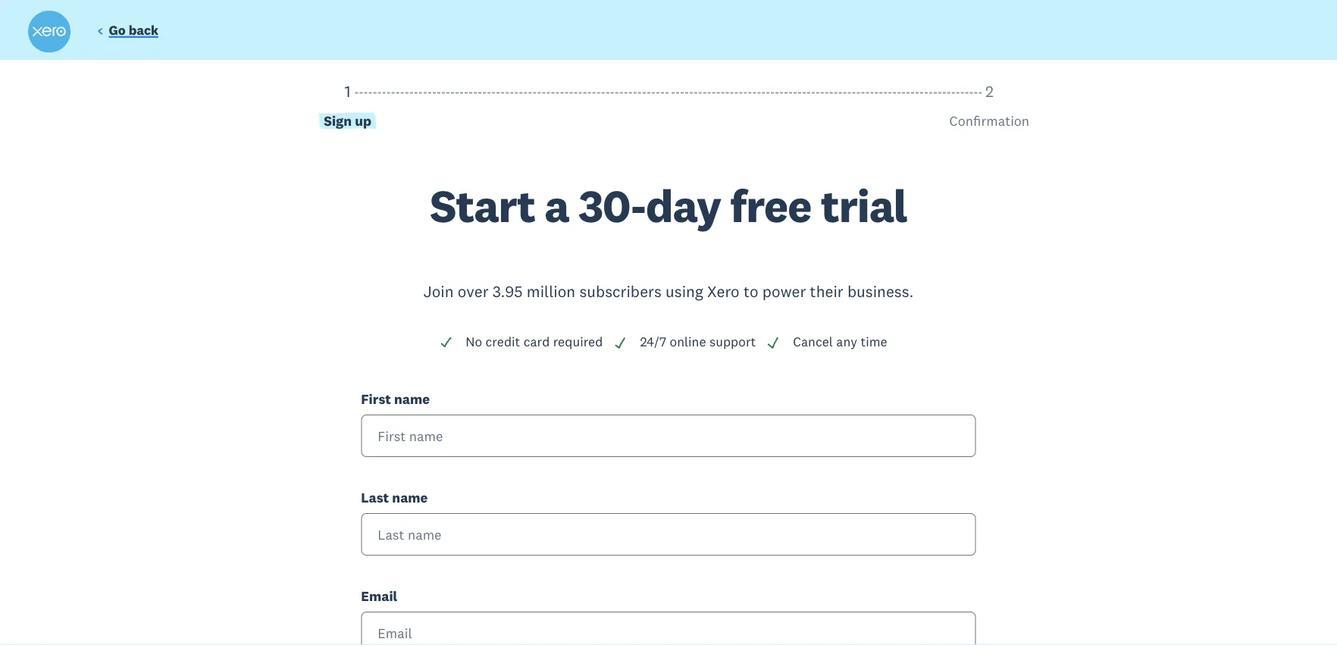 Task type: describe. For each thing, give the bounding box(es) containing it.
over
[[458, 282, 489, 301]]

sign up
[[324, 112, 371, 129]]

day
[[646, 177, 721, 234]]

cancel
[[793, 333, 833, 350]]

online
[[670, 333, 706, 350]]

go back button
[[97, 22, 159, 42]]

a
[[545, 177, 569, 234]]

start a 30-day free trial region
[[27, 81, 1311, 645]]

go back
[[109, 22, 159, 38]]

name for first name
[[394, 390, 430, 407]]

24/7
[[640, 333, 666, 350]]

million
[[527, 282, 576, 301]]

required
[[553, 333, 603, 350]]

First name text field
[[361, 415, 976, 457]]

start a 30-day free trial
[[430, 177, 907, 234]]

Email email field
[[361, 612, 976, 645]]

email
[[361, 587, 397, 605]]

any
[[836, 333, 858, 350]]

3.95
[[493, 282, 523, 301]]

2
[[986, 81, 994, 101]]

up
[[355, 112, 371, 129]]

xero
[[707, 282, 740, 301]]

confirmation
[[950, 112, 1030, 129]]

credit
[[486, 333, 520, 350]]

free
[[730, 177, 811, 234]]



Task type: vqa. For each thing, say whether or not it's contained in the screenshot.
the back
yes



Task type: locate. For each thing, give the bounding box(es) containing it.
support
[[710, 333, 756, 350]]

xero homepage image
[[28, 11, 70, 53]]

no credit card required
[[466, 333, 603, 350]]

0 vertical spatial name
[[394, 390, 430, 407]]

24/7 online support
[[640, 333, 756, 350]]

cancel any time
[[793, 333, 888, 350]]

1 included image from the left
[[439, 336, 453, 350]]

Last name text field
[[361, 513, 976, 556]]

name
[[394, 390, 430, 407], [392, 489, 428, 506]]

sign
[[324, 112, 352, 129]]

subscribers
[[580, 282, 662, 301]]

included image left no
[[439, 336, 453, 350]]

go
[[109, 22, 126, 38]]

using
[[666, 282, 703, 301]]

included image
[[439, 336, 453, 350], [614, 336, 627, 350]]

join
[[423, 282, 454, 301]]

trial
[[821, 177, 907, 234]]

back
[[129, 22, 159, 38]]

first name
[[361, 390, 430, 407]]

1
[[345, 81, 351, 101]]

2 included image from the left
[[614, 336, 627, 350]]

time
[[861, 333, 888, 350]]

steps group
[[27, 81, 1311, 183]]

included image
[[767, 336, 780, 350]]

0 horizontal spatial included image
[[439, 336, 453, 350]]

business.
[[848, 282, 914, 301]]

included image for 24/7 online support
[[614, 336, 627, 350]]

to
[[744, 282, 759, 301]]

join over 3.95 million subscribers using xero to power their business.
[[423, 282, 914, 301]]

power
[[763, 282, 806, 301]]

card
[[524, 333, 550, 350]]

start
[[430, 177, 535, 234]]

last
[[361, 489, 389, 506]]

name right first
[[394, 390, 430, 407]]

1 horizontal spatial included image
[[614, 336, 627, 350]]

included image left 24/7
[[614, 336, 627, 350]]

their
[[810, 282, 844, 301]]

name for last name
[[392, 489, 428, 506]]

1 vertical spatial name
[[392, 489, 428, 506]]

no
[[466, 333, 482, 350]]

30-
[[579, 177, 646, 234]]

last name
[[361, 489, 428, 506]]

name right last
[[392, 489, 428, 506]]

first
[[361, 390, 391, 407]]

included image for no credit card required
[[439, 336, 453, 350]]



